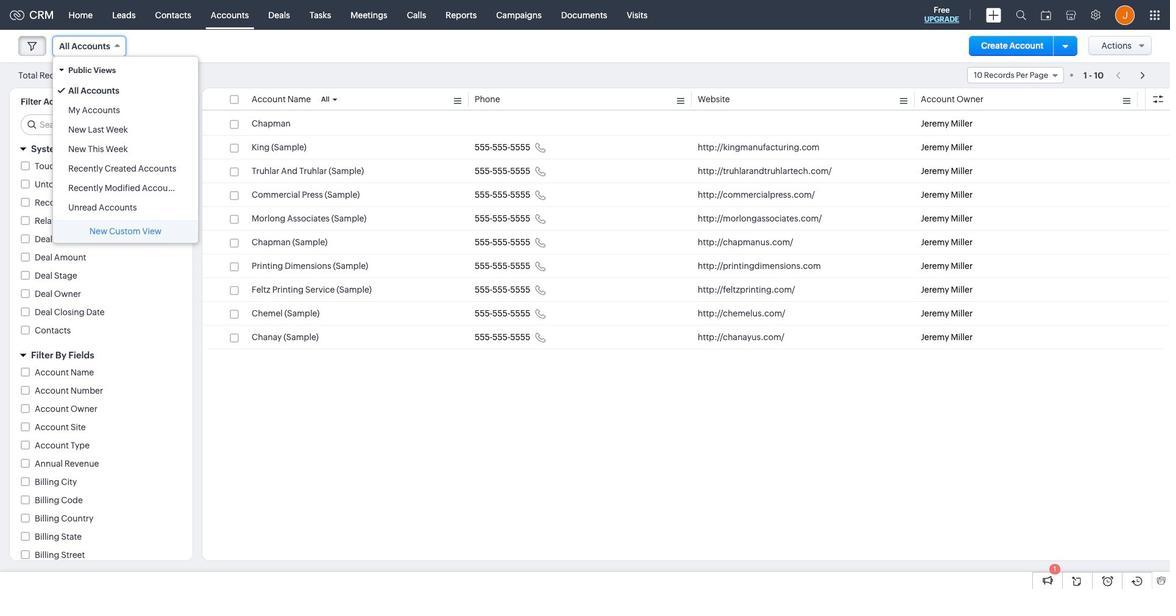 Task type: describe. For each thing, give the bounding box(es) containing it.
calendar image
[[1041, 10, 1051, 20]]

create menu image
[[986, 8, 1001, 22]]

create menu element
[[979, 0, 1009, 30]]

profile image
[[1115, 5, 1135, 25]]

Search text field
[[21, 115, 183, 135]]



Task type: locate. For each thing, give the bounding box(es) containing it.
search image
[[1016, 10, 1026, 20]]

search element
[[1009, 0, 1034, 30]]

region
[[53, 81, 198, 218]]

None field
[[52, 36, 126, 57], [967, 67, 1064, 83], [52, 36, 126, 57], [967, 67, 1064, 83]]

row group
[[202, 112, 1170, 350]]

logo image
[[10, 10, 24, 20]]

profile element
[[1108, 0, 1142, 30]]



Task type: vqa. For each thing, say whether or not it's contained in the screenshot.
Sunday option
no



